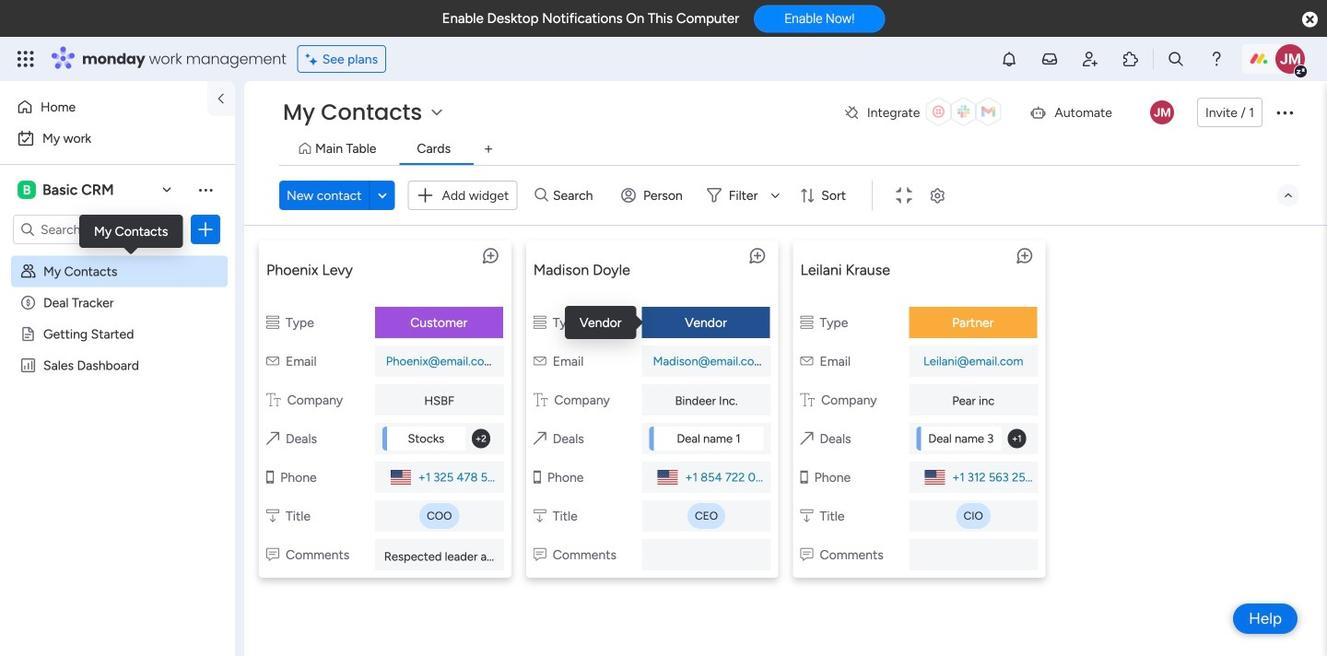 Task type: describe. For each thing, give the bounding box(es) containing it.
select product image
[[17, 50, 35, 68]]

dapulse close image
[[1302, 11, 1318, 29]]

angle down image
[[378, 188, 387, 202]]

Search in workspace field
[[39, 219, 154, 240]]

small dropdown column outline image for second v2 mobile phone icon from the right
[[533, 508, 546, 524]]

2 vertical spatial option
[[0, 255, 235, 259]]

1 vertical spatial option
[[11, 124, 224, 153]]

dapulse text column image for v2 board relation small image corresponding to second v2 mobile phone icon from the right
[[533, 392, 548, 408]]

v2 board relation small image
[[800, 431, 813, 447]]

small dropdown column outline image for 1st v2 mobile phone icon
[[266, 508, 279, 524]]

2 v2 mobile phone image from the left
[[533, 470, 541, 485]]

help image
[[1207, 50, 1226, 68]]

0 vertical spatial options image
[[1274, 101, 1296, 124]]

1 v2 mobile phone image from the left
[[266, 470, 274, 485]]

see plans image
[[306, 49, 322, 69]]

dapulse text column image for v2 board relation small image related to 1st v2 mobile phone icon
[[266, 392, 281, 408]]

arrow down image
[[764, 184, 786, 206]]

v2 status outline image for dapulse text column image associated with v2 board relation small image corresponding to second v2 mobile phone icon from the right
[[533, 315, 546, 330]]

notifications image
[[1000, 50, 1018, 68]]

v2 small long text column image
[[266, 547, 279, 563]]

v2 email column image for v2 status outline image for dapulse text column image associated with v2 board relation small image corresponding to second v2 mobile phone icon from the right
[[533, 353, 546, 369]]

0 horizontal spatial jeremy miller image
[[1150, 100, 1174, 124]]

invite members image
[[1081, 50, 1100, 68]]

v2 search image
[[535, 185, 548, 206]]

v2 board relation small image for second v2 mobile phone icon from the right
[[533, 431, 546, 447]]

3 v2 mobile phone image from the left
[[800, 470, 808, 485]]

add view image
[[485, 143, 492, 156]]

v2 status outline image for dapulse text column image related to v2 board relation small image related to 1st v2 mobile phone icon
[[266, 315, 279, 330]]

v2 small long text column image for 3rd v2 mobile phone icon's small dropdown column outline icon
[[800, 547, 813, 563]]

update feed image
[[1041, 50, 1059, 68]]

0 vertical spatial jeremy miller image
[[1276, 44, 1305, 74]]

search everything image
[[1167, 50, 1185, 68]]

monday marketplace image
[[1122, 50, 1140, 68]]



Task type: locate. For each thing, give the bounding box(es) containing it.
1 horizontal spatial v2 small long text column image
[[800, 547, 813, 563]]

v2 board relation small image for 1st v2 mobile phone icon
[[266, 431, 279, 447]]

public dashboard image
[[19, 357, 37, 374]]

1 horizontal spatial v2 status outline image
[[533, 315, 546, 330]]

1 v2 email column image from the left
[[266, 353, 279, 369]]

2 horizontal spatial v2 mobile phone image
[[800, 470, 808, 485]]

1 horizontal spatial v2 board relation small image
[[533, 431, 546, 447]]

row group
[[252, 233, 1320, 593]]

v2 board relation small image
[[266, 431, 279, 447], [533, 431, 546, 447]]

v2 mobile phone image
[[266, 470, 274, 485], [533, 470, 541, 485], [800, 470, 808, 485]]

1 small dropdown column outline image from the left
[[266, 508, 279, 524]]

0 horizontal spatial v2 status outline image
[[266, 315, 279, 330]]

0 horizontal spatial v2 small long text column image
[[533, 547, 546, 563]]

2 horizontal spatial small dropdown column outline image
[[800, 508, 813, 524]]

2 horizontal spatial v2 status outline image
[[800, 315, 813, 330]]

1 horizontal spatial v2 email column image
[[533, 353, 546, 369]]

3 v2 status outline image from the left
[[800, 315, 813, 330]]

0 horizontal spatial small dropdown column outline image
[[266, 508, 279, 524]]

0 horizontal spatial v2 mobile phone image
[[266, 470, 274, 485]]

0 horizontal spatial dapulse text column image
[[266, 392, 281, 408]]

v2 email column image
[[266, 353, 279, 369], [533, 353, 546, 369]]

jeremy miller image down search everything "image"
[[1150, 100, 1174, 124]]

v2 small long text column image
[[533, 547, 546, 563], [800, 547, 813, 563]]

Search field
[[548, 182, 604, 208]]

jeremy miller image down dapulse close icon
[[1276, 44, 1305, 74]]

small dropdown column outline image for 3rd v2 mobile phone icon
[[800, 508, 813, 524]]

2 v2 status outline image from the left
[[533, 315, 546, 330]]

0 horizontal spatial v2 board relation small image
[[266, 431, 279, 447]]

2 v2 email column image from the left
[[533, 353, 546, 369]]

options image down workspace options image
[[196, 220, 215, 239]]

options image up collapse image
[[1274, 101, 1296, 124]]

dapulse text column image
[[266, 392, 281, 408], [533, 392, 548, 408]]

1 horizontal spatial jeremy miller image
[[1276, 44, 1305, 74]]

2 v2 small long text column image from the left
[[800, 547, 813, 563]]

option
[[11, 92, 196, 122], [11, 124, 224, 153], [0, 255, 235, 259]]

2 small dropdown column outline image from the left
[[533, 508, 546, 524]]

0 vertical spatial option
[[11, 92, 196, 122]]

1 v2 small long text column image from the left
[[533, 547, 546, 563]]

dapulse text column image
[[800, 392, 815, 408]]

0 horizontal spatial options image
[[196, 220, 215, 239]]

3 small dropdown column outline image from the left
[[800, 508, 813, 524]]

v2 small long text column image for second v2 mobile phone icon from the right's small dropdown column outline icon
[[533, 547, 546, 563]]

collapse image
[[1281, 188, 1296, 203]]

options image
[[1274, 101, 1296, 124], [196, 220, 215, 239]]

0 horizontal spatial v2 email column image
[[266, 353, 279, 369]]

1 horizontal spatial v2 mobile phone image
[[533, 470, 541, 485]]

tab
[[474, 135, 503, 164]]

1 horizontal spatial small dropdown column outline image
[[533, 508, 546, 524]]

2 dapulse text column image from the left
[[533, 392, 548, 408]]

list box
[[0, 252, 235, 630]]

tab list
[[279, 135, 1300, 165]]

1 horizontal spatial dapulse text column image
[[533, 392, 548, 408]]

v2 email column image for v2 status outline image associated with dapulse text column image related to v2 board relation small image related to 1st v2 mobile phone icon
[[266, 353, 279, 369]]

2 v2 board relation small image from the left
[[533, 431, 546, 447]]

v2 status outline image
[[266, 315, 279, 330], [533, 315, 546, 330], [800, 315, 813, 330]]

1 vertical spatial options image
[[196, 220, 215, 239]]

jeremy miller image
[[1276, 44, 1305, 74], [1150, 100, 1174, 124]]

small dropdown column outline image
[[266, 508, 279, 524], [533, 508, 546, 524], [800, 508, 813, 524]]

1 horizontal spatial options image
[[1274, 101, 1296, 124]]

v2 status outline image for dapulse text column icon
[[800, 315, 813, 330]]

workspace options image
[[196, 180, 215, 199]]

1 dapulse text column image from the left
[[266, 392, 281, 408]]

workspace image
[[18, 180, 36, 200]]

public board image
[[19, 325, 37, 343]]

workspace selection element
[[18, 179, 117, 201]]

1 v2 board relation small image from the left
[[266, 431, 279, 447]]

1 v2 status outline image from the left
[[266, 315, 279, 330]]

v2 email column image
[[800, 353, 813, 369]]

1 vertical spatial jeremy miller image
[[1150, 100, 1174, 124]]



Task type: vqa. For each thing, say whether or not it's contained in the screenshot.
the app logo
no



